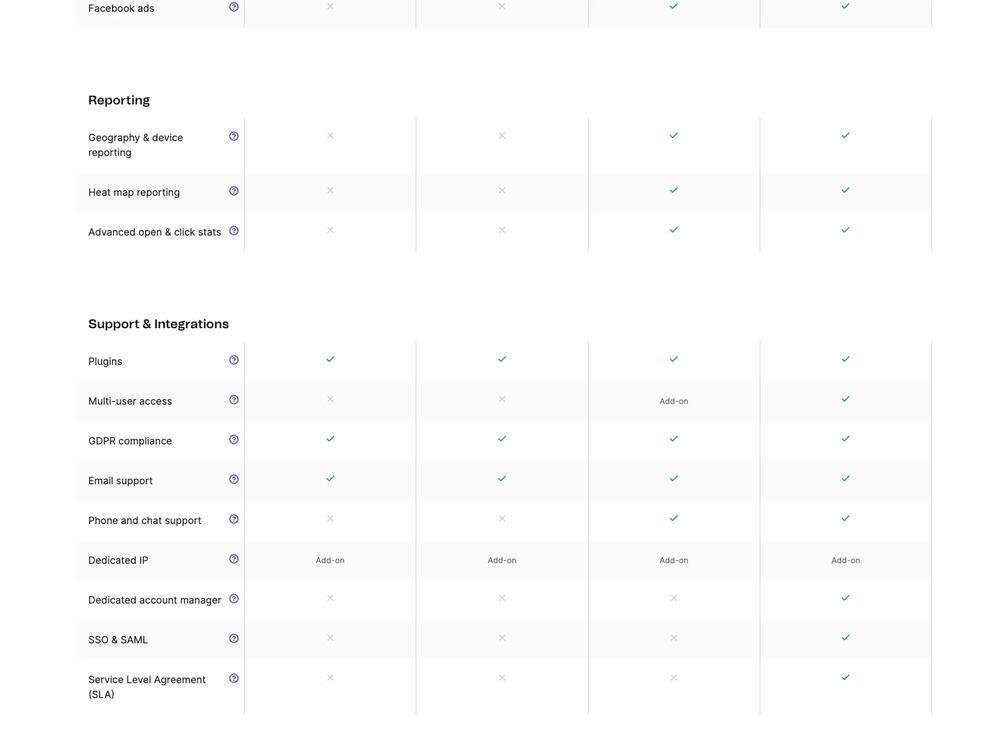 Task type: locate. For each thing, give the bounding box(es) containing it.
1 horizontal spatial reporting
[[137, 186, 180, 199]]

2 dedicated from the top
[[88, 594, 137, 607]]

on
[[679, 396, 689, 406], [335, 556, 345, 566], [507, 556, 517, 566], [679, 556, 689, 566], [851, 556, 860, 566]]

(sla)
[[88, 689, 115, 701]]

service
[[88, 674, 124, 686]]

and
[[121, 515, 139, 527]]

multi-
[[88, 395, 116, 408]]

reporting down the 'geography'
[[88, 146, 132, 159]]

& right support
[[143, 317, 151, 332]]

& inside geography & device reporting
[[143, 131, 149, 144]]

advanced open & click stats
[[88, 226, 221, 238]]

phone and chat support
[[88, 515, 202, 527]]

heat map reporting
[[88, 186, 180, 199]]

&
[[143, 131, 149, 144], [165, 226, 171, 238], [143, 317, 151, 332], [111, 634, 118, 647]]

& left device
[[143, 131, 149, 144]]

add-
[[660, 396, 679, 406], [316, 556, 335, 566], [488, 556, 507, 566], [660, 556, 679, 566], [832, 556, 851, 566]]

saml
[[121, 634, 148, 647]]

reporting
[[88, 146, 132, 159], [137, 186, 180, 199]]

plugins
[[88, 355, 122, 368]]

0 horizontal spatial support
[[116, 475, 153, 487]]

chat
[[141, 515, 162, 527]]

support right email
[[116, 475, 153, 487]]

0 vertical spatial support
[[116, 475, 153, 487]]

sso
[[88, 634, 109, 647]]

1 vertical spatial reporting
[[137, 186, 180, 199]]

add-on
[[660, 396, 689, 406], [316, 556, 345, 566], [488, 556, 517, 566], [660, 556, 689, 566], [832, 556, 860, 566]]

map
[[114, 186, 134, 199]]

& left "click"
[[165, 226, 171, 238]]

dedicated for dedicated ip
[[88, 555, 137, 567]]

support
[[88, 317, 140, 332]]

0 vertical spatial reporting
[[88, 146, 132, 159]]

geography & device reporting
[[88, 131, 183, 159]]

dedicated
[[88, 555, 137, 567], [88, 594, 137, 607]]

1 dedicated from the top
[[88, 555, 137, 567]]

account
[[139, 594, 177, 607]]

1 vertical spatial dedicated
[[88, 594, 137, 607]]

sso & saml
[[88, 634, 148, 647]]

0 horizontal spatial reporting
[[88, 146, 132, 159]]

0 vertical spatial dedicated
[[88, 555, 137, 567]]

dedicated left ip
[[88, 555, 137, 567]]

gdpr compliance
[[88, 435, 172, 447]]

geography
[[88, 131, 140, 144]]

access
[[139, 395, 172, 408]]

reporting right map
[[137, 186, 180, 199]]

email support
[[88, 475, 153, 487]]

dedicated up sso & saml
[[88, 594, 137, 607]]

1 vertical spatial support
[[165, 515, 202, 527]]

gdpr
[[88, 435, 116, 447]]

support right chat
[[165, 515, 202, 527]]

& right sso
[[111, 634, 118, 647]]

support
[[116, 475, 153, 487], [165, 515, 202, 527]]

service level agreement (sla)
[[88, 674, 206, 701]]

compliance
[[118, 435, 172, 447]]

manager
[[180, 594, 221, 607]]



Task type: describe. For each thing, give the bounding box(es) containing it.
facebook ads
[[88, 2, 154, 14]]

device
[[152, 131, 183, 144]]

facebook
[[88, 2, 135, 14]]

open
[[138, 226, 162, 238]]

user
[[116, 395, 136, 408]]

advanced
[[88, 226, 136, 238]]

integrations
[[154, 317, 229, 332]]

& for integrations
[[143, 317, 151, 332]]

email
[[88, 475, 113, 487]]

click
[[174, 226, 195, 238]]

stats
[[198, 226, 221, 238]]

level
[[126, 674, 151, 686]]

ads
[[137, 2, 154, 14]]

phone
[[88, 515, 118, 527]]

reporting
[[88, 93, 150, 108]]

dedicated ip
[[88, 555, 148, 567]]

dedicated for dedicated account manager
[[88, 594, 137, 607]]

heat
[[88, 186, 111, 199]]

ip
[[139, 555, 148, 567]]

agreement
[[154, 674, 206, 686]]

& for device
[[143, 131, 149, 144]]

& for saml
[[111, 634, 118, 647]]

1 horizontal spatial support
[[165, 515, 202, 527]]

multi-user access
[[88, 395, 172, 408]]

support & integrations
[[88, 317, 229, 332]]

dedicated account manager
[[88, 594, 221, 607]]

reporting inside geography & device reporting
[[88, 146, 132, 159]]



Task type: vqa. For each thing, say whether or not it's contained in the screenshot.
bottommost reporting
yes



